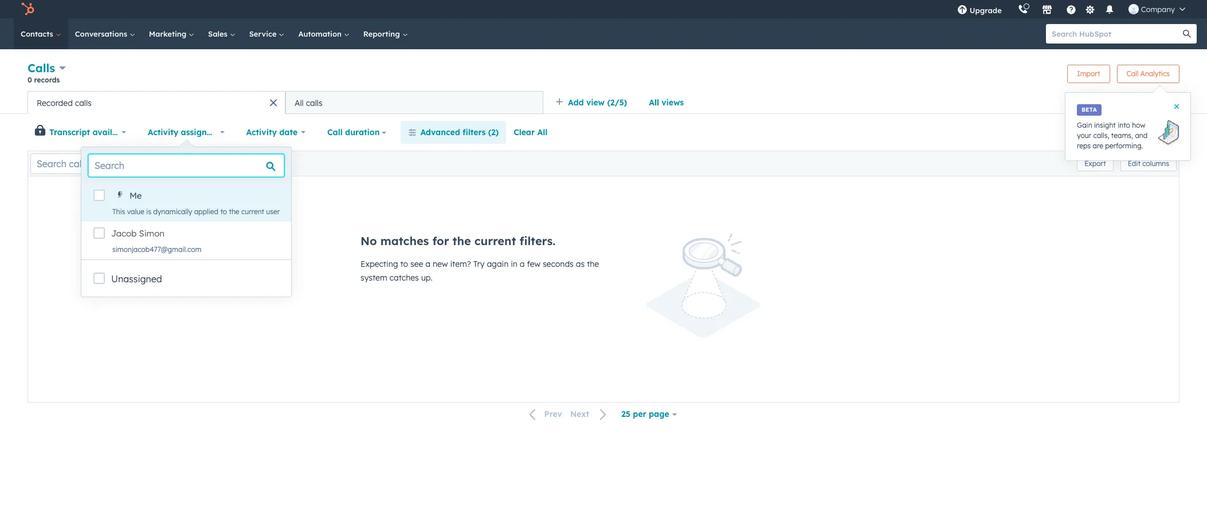 Task type: describe. For each thing, give the bounding box(es) containing it.
activity for activity date
[[246, 127, 277, 138]]

system
[[361, 273, 387, 283]]

search image
[[1183, 30, 1191, 38]]

next button
[[566, 407, 614, 422]]

few
[[527, 259, 541, 269]]

per
[[633, 410, 646, 420]]

all calls
[[295, 98, 323, 108]]

1 horizontal spatial current
[[475, 234, 516, 248]]

edit columns button
[[1121, 156, 1177, 171]]

all for all calls
[[295, 98, 304, 108]]

close image
[[1175, 104, 1179, 109]]

activity assigned to button
[[140, 121, 232, 144]]

calls,
[[1094, 131, 1110, 140]]

seconds
[[543, 259, 574, 269]]

insight
[[1094, 121, 1116, 130]]

2 a from the left
[[520, 259, 525, 269]]

search button
[[1178, 24, 1197, 44]]

analytics
[[1141, 69, 1170, 78]]

conversations link
[[68, 18, 142, 49]]

the inside list box
[[229, 208, 239, 216]]

(2)
[[488, 127, 499, 138]]

simon
[[139, 228, 164, 239]]

filters
[[463, 127, 486, 138]]

transcript available
[[49, 127, 130, 138]]

is
[[146, 208, 151, 216]]

are
[[1093, 142, 1104, 150]]

jacob simon image
[[1129, 4, 1139, 14]]

all views link
[[642, 91, 692, 114]]

edit
[[1128, 159, 1141, 168]]

filters.
[[520, 234, 556, 248]]

export button
[[1077, 156, 1114, 171]]

into
[[1118, 121, 1130, 130]]

import
[[1077, 69, 1100, 78]]

service link
[[242, 18, 291, 49]]

all calls button
[[285, 91, 543, 114]]

1 horizontal spatial the
[[453, 234, 471, 248]]

advanced filters (2)
[[420, 127, 499, 138]]

1 horizontal spatial all
[[537, 127, 548, 138]]

add view (2/5)
[[568, 97, 627, 108]]

advanced filters (2) button
[[401, 121, 506, 144]]

to inside 'expecting to see a new item? try again in a few seconds as the system catches up.'
[[400, 259, 408, 269]]

menu containing company
[[949, 0, 1194, 18]]

marketing link
[[142, 18, 201, 49]]

add
[[568, 97, 584, 108]]

try
[[473, 259, 485, 269]]

reporting
[[363, 29, 402, 38]]

duration
[[345, 127, 380, 138]]

recorded calls
[[37, 98, 92, 108]]

activity for activity assigned to
[[148, 127, 178, 138]]

export
[[1085, 159, 1106, 168]]

view
[[586, 97, 605, 108]]

catches
[[390, 273, 419, 283]]

settings image
[[1085, 5, 1096, 15]]

activity date
[[246, 127, 298, 138]]

automation link
[[291, 18, 356, 49]]

add view (2/5) button
[[548, 91, 642, 114]]

the inside 'expecting to see a new item? try again in a few seconds as the system catches up.'
[[587, 259, 599, 269]]

again
[[487, 259, 509, 269]]

sales link
[[201, 18, 242, 49]]

Search call name or notes search field
[[30, 153, 170, 174]]

available
[[93, 127, 130, 138]]

calls button
[[28, 60, 66, 76]]

contacts link
[[14, 18, 68, 49]]

unassigned
[[111, 273, 162, 285]]

sales
[[208, 29, 230, 38]]

Search search field
[[88, 154, 285, 177]]

see
[[410, 259, 423, 269]]

advanced
[[420, 127, 460, 138]]

teams,
[[1111, 131, 1133, 140]]

reporting link
[[356, 18, 415, 49]]

help button
[[1062, 0, 1081, 18]]

jacob
[[111, 228, 137, 239]]

transcript
[[49, 127, 90, 138]]

date
[[279, 127, 298, 138]]

help image
[[1066, 5, 1076, 15]]

records
[[34, 76, 60, 84]]

import button
[[1068, 64, 1110, 83]]

applied
[[194, 208, 218, 216]]

call for call duration
[[327, 127, 343, 138]]

gain
[[1077, 121, 1092, 130]]

all for all views
[[649, 97, 659, 108]]

25 per page button
[[614, 403, 685, 426]]

call analytics
[[1127, 69, 1170, 78]]

edit columns
[[1128, 159, 1169, 168]]



Task type: locate. For each thing, give the bounding box(es) containing it.
all right clear
[[537, 127, 548, 138]]

gain insight into how your calls, teams, and reps are performing.
[[1077, 121, 1148, 150]]

2 horizontal spatial the
[[587, 259, 599, 269]]

25
[[621, 410, 631, 420]]

value
[[127, 208, 144, 216]]

calls for all calls
[[306, 98, 323, 108]]

1 vertical spatial current
[[475, 234, 516, 248]]

clear
[[514, 127, 535, 138]]

list box containing me
[[81, 184, 291, 260]]

call inside banner
[[1127, 69, 1139, 78]]

0 vertical spatial current
[[241, 208, 264, 216]]

the right as
[[587, 259, 599, 269]]

hubspot link
[[14, 2, 43, 16]]

call left analytics
[[1127, 69, 1139, 78]]

marketplaces image
[[1042, 5, 1052, 15]]

a right in
[[520, 259, 525, 269]]

1 vertical spatial call
[[327, 127, 343, 138]]

0 horizontal spatial current
[[241, 208, 264, 216]]

activity
[[148, 127, 178, 138], [246, 127, 277, 138]]

25 per page
[[621, 410, 669, 420]]

calls up activity date popup button on the top
[[306, 98, 323, 108]]

0 vertical spatial call
[[1127, 69, 1139, 78]]

contacts
[[21, 29, 55, 38]]

company button
[[1122, 0, 1192, 18]]

0 horizontal spatial a
[[426, 259, 431, 269]]

0 horizontal spatial all
[[295, 98, 304, 108]]

2 calls from the left
[[306, 98, 323, 108]]

and
[[1135, 131, 1148, 140]]

0 horizontal spatial the
[[229, 208, 239, 216]]

assigned
[[181, 127, 217, 138]]

2 horizontal spatial all
[[649, 97, 659, 108]]

current up again
[[475, 234, 516, 248]]

notifications button
[[1100, 0, 1119, 18]]

0
[[28, 76, 32, 84]]

1 vertical spatial the
[[453, 234, 471, 248]]

0 horizontal spatial activity
[[148, 127, 178, 138]]

1 a from the left
[[426, 259, 431, 269]]

calls
[[28, 61, 55, 75]]

marketing
[[149, 29, 189, 38]]

clear all
[[514, 127, 548, 138]]

0 vertical spatial to
[[219, 127, 227, 138]]

recorded calls button
[[28, 91, 285, 114]]

call left duration
[[327, 127, 343, 138]]

matches
[[381, 234, 429, 248]]

me
[[130, 190, 142, 201]]

to left see
[[400, 259, 408, 269]]

columns
[[1143, 159, 1169, 168]]

recorded
[[37, 98, 73, 108]]

0 records
[[28, 76, 60, 84]]

0 horizontal spatial calls
[[75, 98, 92, 108]]

service
[[249, 29, 279, 38]]

calls for recorded calls
[[75, 98, 92, 108]]

activity left date
[[246, 127, 277, 138]]

all left views
[[649, 97, 659, 108]]

2 vertical spatial the
[[587, 259, 599, 269]]

notifications image
[[1105, 5, 1115, 15]]

prev button
[[523, 407, 566, 422]]

no
[[361, 234, 377, 248]]

user
[[266, 208, 280, 216]]

beta
[[1082, 106, 1097, 114]]

1 horizontal spatial call
[[1127, 69, 1139, 78]]

menu
[[949, 0, 1194, 18]]

this
[[112, 208, 125, 216]]

call analytics link
[[1117, 64, 1180, 83]]

marketplaces button
[[1035, 0, 1059, 18]]

upgrade image
[[957, 5, 968, 15]]

this value is dynamically applied to the current user
[[112, 208, 280, 216]]

simonjacob477@gmail.com
[[112, 245, 202, 254]]

1 activity from the left
[[148, 127, 178, 138]]

calling icon image
[[1018, 5, 1028, 15]]

as
[[576, 259, 585, 269]]

current left user
[[241, 208, 264, 216]]

calls banner
[[28, 60, 1180, 91]]

your
[[1077, 131, 1092, 140]]

performing.
[[1105, 142, 1143, 150]]

current
[[241, 208, 264, 216], [475, 234, 516, 248]]

dynamically
[[153, 208, 192, 216]]

1 horizontal spatial a
[[520, 259, 525, 269]]

the right applied
[[229, 208, 239, 216]]

(2/5)
[[607, 97, 627, 108]]

upgrade
[[970, 6, 1002, 15]]

the
[[229, 208, 239, 216], [453, 234, 471, 248], [587, 259, 599, 269]]

jacob simon
[[111, 228, 164, 239]]

page
[[649, 410, 669, 420]]

views
[[662, 97, 684, 108]]

activity assigned to
[[148, 127, 227, 138]]

activity date button
[[239, 121, 313, 144]]

transcript available button
[[46, 121, 133, 144]]

to right assigned
[[219, 127, 227, 138]]

list box
[[81, 184, 291, 260]]

1 horizontal spatial calls
[[306, 98, 323, 108]]

the right for
[[453, 234, 471, 248]]

1 horizontal spatial activity
[[246, 127, 277, 138]]

a right see
[[426, 259, 431, 269]]

next
[[570, 410, 589, 420]]

calls
[[75, 98, 92, 108], [306, 98, 323, 108]]

all views
[[649, 97, 684, 108]]

automation
[[298, 29, 344, 38]]

all up date
[[295, 98, 304, 108]]

to inside list box
[[220, 208, 227, 216]]

call duration button
[[320, 121, 394, 144]]

new
[[433, 259, 448, 269]]

to right applied
[[220, 208, 227, 216]]

expecting
[[361, 259, 398, 269]]

item?
[[450, 259, 471, 269]]

company
[[1141, 5, 1175, 14]]

expecting to see a new item? try again in a few seconds as the system catches up.
[[361, 259, 599, 283]]

call inside button
[[327, 127, 343, 138]]

call for call analytics
[[1127, 69, 1139, 78]]

clear all button
[[506, 121, 555, 144]]

in
[[511, 259, 518, 269]]

1 calls from the left
[[75, 98, 92, 108]]

1 vertical spatial to
[[220, 208, 227, 216]]

activity down recorded calls button
[[148, 127, 178, 138]]

to inside activity assigned to popup button
[[219, 127, 227, 138]]

conversations
[[75, 29, 129, 38]]

how
[[1132, 121, 1146, 130]]

2 vertical spatial to
[[400, 259, 408, 269]]

up.
[[421, 273, 433, 283]]

call duration
[[327, 127, 380, 138]]

Search HubSpot search field
[[1046, 24, 1187, 44]]

prev
[[544, 410, 562, 420]]

calls right recorded
[[75, 98, 92, 108]]

calling icon button
[[1013, 2, 1033, 17]]

2 activity from the left
[[246, 127, 277, 138]]

for
[[433, 234, 449, 248]]

hubspot image
[[21, 2, 34, 16]]

0 vertical spatial the
[[229, 208, 239, 216]]

0 horizontal spatial call
[[327, 127, 343, 138]]

pagination navigation
[[523, 407, 614, 422]]



Task type: vqa. For each thing, say whether or not it's contained in the screenshot.
Call Analytics the Call
yes



